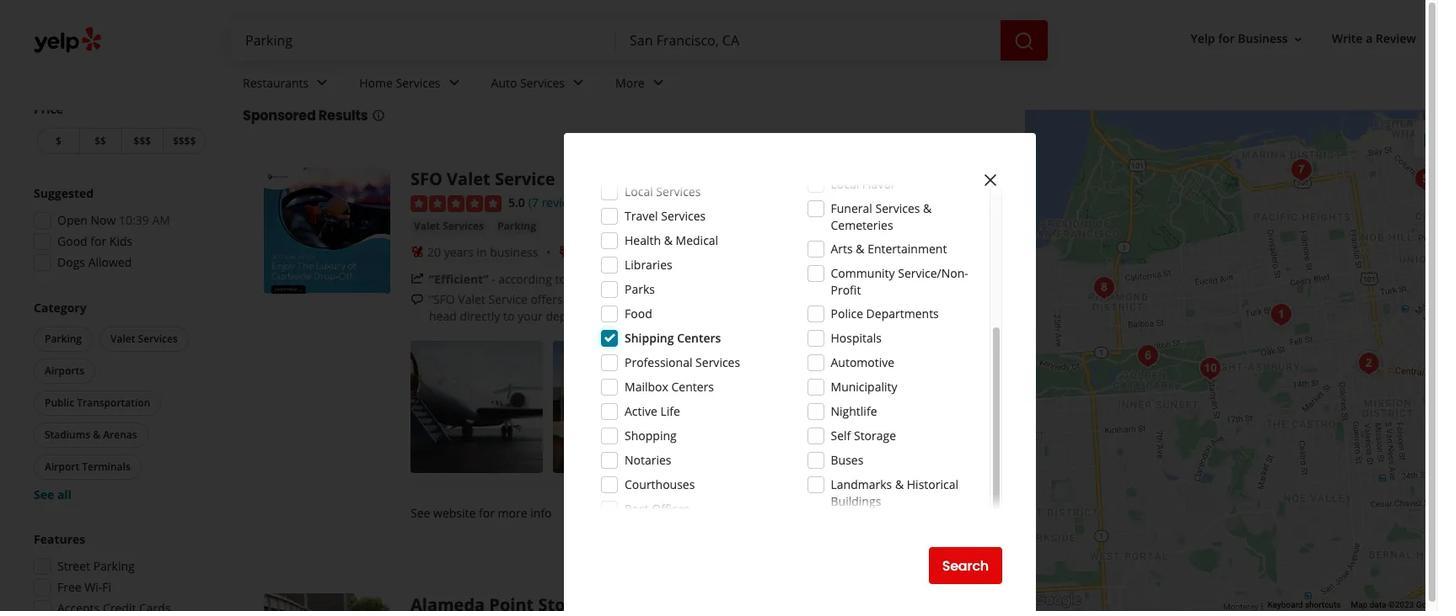 Task type: locate. For each thing, give the bounding box(es) containing it.
0 horizontal spatial valet services
[[110, 332, 178, 346]]

parking button down 5.0
[[494, 218, 539, 235]]

community service/non- profit
[[831, 266, 968, 298]]

for
[[1218, 31, 1235, 47], [90, 233, 106, 250], [479, 505, 495, 521]]

0 vertical spatial in
[[477, 244, 487, 260]]

stadiums & arenas button
[[34, 423, 148, 448]]

& up view website
[[895, 477, 904, 493]]

24 chevron down v2 image right 10
[[312, 73, 332, 93]]

to left 1
[[555, 271, 566, 287]]

1 horizontal spatial parking button
[[494, 218, 539, 235]]

$ button
[[37, 128, 79, 154]]

valet services button up transportation
[[99, 327, 189, 352]]

0 horizontal spatial valet services button
[[99, 327, 189, 352]]

sfo up 5 star rating "image"
[[411, 168, 442, 191]]

check-
[[848, 291, 885, 307]]

a
[[1366, 31, 1373, 47]]

local services
[[625, 184, 701, 200]]

see left all
[[34, 487, 54, 503]]

services down 5 star rating "image"
[[443, 219, 484, 233]]

open now 10:39 am
[[57, 212, 170, 228]]

map region
[[886, 40, 1438, 612]]

group containing category
[[30, 300, 209, 504]]

2 vertical spatial sfo
[[672, 308, 694, 324]]

service down "efficient" - according to 1 user
[[488, 291, 527, 307]]

16 chevron down v2 image
[[1291, 33, 1305, 46]]

20
[[427, 244, 441, 260]]

2 24 chevron down v2 image from the left
[[648, 73, 668, 93]]

16 years in business v2 image
[[411, 246, 424, 259]]

2 horizontal spatial sfo
[[704, 291, 726, 307]]

2 horizontal spatial see
[[869, 399, 889, 415]]

0 vertical spatial valet services
[[414, 219, 484, 233]]

& right arts on the right top of page
[[856, 241, 864, 257]]

shortcuts
[[1305, 601, 1341, 610]]

&
[[923, 201, 932, 217], [664, 233, 673, 249], [856, 241, 864, 257], [655, 244, 664, 260], [93, 428, 100, 443], [895, 477, 904, 493]]

arenas
[[103, 428, 137, 443]]

2 24 chevron down v2 image from the left
[[568, 73, 588, 93]]

health
[[625, 233, 661, 249]]

24 chevron down v2 image inside "restaurants" link
[[312, 73, 332, 93]]

free
[[57, 580, 81, 596]]

1 vertical spatial to
[[503, 308, 515, 324]]

& inside button
[[93, 428, 100, 443]]

centers down professional services
[[671, 379, 714, 395]]

landmarks & historical buildings
[[831, 477, 958, 510]]

then
[[938, 291, 963, 307]]

write a review link
[[1325, 24, 1423, 54]]

0 horizontal spatial see
[[34, 487, 54, 503]]

landmarks
[[831, 477, 892, 493]]

& down camino
[[923, 201, 932, 217]]

24 chevron down v2 image
[[444, 73, 464, 93], [568, 73, 588, 93]]

centers for shipping centers
[[677, 330, 721, 346]]

0 horizontal spatial parking button
[[34, 327, 93, 352]]

local up funeral
[[831, 176, 859, 192]]

$$$ button
[[121, 128, 163, 154]]

local up travel
[[625, 184, 653, 200]]

info
[[530, 505, 552, 521]]

1 vertical spatial see
[[34, 487, 54, 503]]

1 horizontal spatial 24 chevron down v2 image
[[568, 73, 588, 93]]

1 vertical spatial valet services
[[110, 332, 178, 346]]

24 chevron down v2 image for more
[[648, 73, 668, 93]]

to inside "sfo valet service offers curbside valet parking at sfo international airport. check-in online, then head directly to your departing terminal. an sfo valet service representative will…"
[[503, 308, 515, 324]]

sfo
[[411, 168, 442, 191], [704, 291, 726, 307], [672, 308, 694, 324]]

None search field
[[232, 20, 1051, 61]]

group containing suggested
[[29, 185, 209, 276]]

shipping centers
[[625, 330, 721, 346]]

close image
[[980, 170, 1001, 190]]

parking up fi
[[93, 559, 135, 575]]

services up travel services
[[656, 184, 701, 200]]

1 vertical spatial sfo
[[704, 291, 726, 307]]

for for kids
[[90, 233, 106, 250]]

more left 'info'
[[498, 505, 527, 521]]

1 vertical spatial more
[[498, 505, 527, 521]]

1 vertical spatial group
[[30, 300, 209, 504]]

valet services down 5 star rating "image"
[[414, 219, 484, 233]]

home services
[[359, 75, 440, 91]]

services right auto
[[520, 75, 565, 91]]

self
[[831, 428, 851, 444]]

airport.
[[803, 291, 845, 307]]

street parking
[[57, 559, 135, 575]]

municipality
[[831, 379, 897, 395]]

1 horizontal spatial 24 chevron down v2 image
[[648, 73, 668, 93]]

elif parking image
[[1352, 347, 1386, 381], [1352, 347, 1386, 381]]

keyboard shortcuts button
[[1268, 600, 1341, 612]]

local for local services
[[625, 184, 653, 200]]

1 vertical spatial service
[[488, 291, 527, 307]]

0 horizontal spatial for
[[90, 233, 106, 250]]

sfo valet service
[[411, 168, 555, 191]]

family-owned & operated
[[576, 244, 717, 260]]

for right website
[[479, 505, 495, 521]]

active
[[625, 404, 657, 420]]

centers for mailbox centers
[[671, 379, 714, 395]]

directly
[[460, 308, 500, 324]]

& for stadiums & arenas
[[93, 428, 100, 443]]

valet up transportation
[[110, 332, 135, 346]]

valet services inside group
[[110, 332, 178, 346]]

service
[[495, 168, 555, 191], [488, 291, 527, 307], [728, 308, 767, 324]]

0 vertical spatial centers
[[677, 330, 721, 346]]

see inside see portfolio link
[[869, 399, 889, 415]]

in up more link
[[885, 291, 895, 307]]

parking down category on the left
[[45, 332, 82, 346]]

airport terminals
[[45, 460, 130, 475]]

1 horizontal spatial more
[[888, 308, 919, 324]]

kezar parking lot image
[[1194, 352, 1227, 386]]

parking up 16 info v2 image
[[356, 60, 435, 88]]

view website link
[[849, 495, 970, 532]]

to left your
[[503, 308, 515, 324]]

for right yelp
[[1218, 31, 1235, 47]]

centers up professional services
[[677, 330, 721, 346]]

24 chevron down v2 image inside home services "link"
[[444, 73, 464, 93]]

see
[[869, 399, 889, 415], [34, 487, 54, 503], [411, 505, 430, 521]]

24 chevron down v2 image inside auto services link
[[568, 73, 588, 93]]

0 vertical spatial see
[[869, 399, 889, 415]]

search
[[942, 557, 989, 576]]

more down online,
[[888, 308, 919, 324]]

0 horizontal spatial 24 chevron down v2 image
[[312, 73, 332, 93]]

24 chevron down v2 image for restaurants
[[312, 73, 332, 93]]

0 horizontal spatial local
[[625, 184, 653, 200]]

stadiums
[[45, 428, 90, 443]]

0 vertical spatial group
[[29, 185, 209, 276]]

1 horizontal spatial for
[[479, 505, 495, 521]]

24 chevron down v2 image right more
[[648, 73, 668, 93]]

valet services button down 5 star rating "image"
[[411, 218, 487, 235]]

0 vertical spatial service
[[495, 168, 555, 191]]

1 24 chevron down v2 image from the left
[[312, 73, 332, 93]]

community
[[831, 266, 895, 282]]

parking button
[[494, 218, 539, 235], [34, 327, 93, 352]]

0 vertical spatial sfo
[[411, 168, 442, 191]]

& inside landmarks & historical buildings
[[895, 477, 904, 493]]

sfo valet service link
[[411, 168, 555, 191]]

life
[[660, 404, 680, 420]]

16 speech v2 image
[[411, 294, 424, 307]]

1
[[569, 271, 576, 287]]

16 family owned v2 image
[[559, 246, 572, 259]]

sfo valet service image
[[264, 168, 390, 294]]

1 horizontal spatial to
[[555, 271, 566, 287]]

francisco,
[[534, 60, 638, 88]]

1 vertical spatial in
[[885, 291, 895, 307]]

0 horizontal spatial more
[[498, 505, 527, 521]]

24 chevron down v2 image inside more link
[[648, 73, 668, 93]]

centers
[[677, 330, 721, 346], [671, 379, 714, 395]]

view website
[[865, 503, 954, 523]]

category
[[34, 300, 87, 316]]

in
[[477, 244, 487, 260], [885, 291, 895, 307]]

services up transportation
[[138, 332, 178, 346]]

valet
[[447, 168, 490, 191], [414, 219, 440, 233], [458, 291, 485, 307], [697, 308, 725, 324], [110, 332, 135, 346]]

24 chevron down v2 image right the auto services in the left of the page
[[568, 73, 588, 93]]

$$ button
[[79, 128, 121, 154]]

(7 reviews)
[[528, 195, 587, 211]]

local for local flavor
[[831, 176, 859, 192]]

more link
[[888, 308, 919, 324]]

profit
[[831, 282, 861, 298]]

services down shipping centers
[[696, 355, 740, 371]]

keyboard shortcuts
[[1268, 601, 1341, 610]]

services down flavor
[[875, 201, 920, 217]]

see down municipality
[[869, 399, 889, 415]]

write
[[1332, 31, 1363, 47]]

1 horizontal spatial see
[[411, 505, 430, 521]]

& right the owned
[[655, 244, 664, 260]]

1 horizontal spatial valet services
[[414, 219, 484, 233]]

1 vertical spatial centers
[[671, 379, 714, 395]]

allowed
[[88, 255, 132, 271]]

24 chevron down v2 image for home services
[[444, 73, 464, 93]]

-
[[491, 271, 495, 287]]

1 vertical spatial for
[[90, 233, 106, 250]]

restaurants
[[243, 75, 309, 91]]

1 24 chevron down v2 image from the left
[[444, 73, 464, 93]]

service for "sfo valet service offers curbside valet parking at sfo international airport. check-in online, then head directly to your departing terminal. an sfo valet service representative will…"
[[488, 291, 527, 307]]

for inside group
[[90, 233, 106, 250]]

1 vertical spatial parking button
[[34, 327, 93, 352]]

in right years at the top left
[[477, 244, 487, 260]]

valet up 20
[[414, 219, 440, 233]]

services inside funeral services & cemeteries
[[875, 201, 920, 217]]

sfo down at
[[672, 308, 694, 324]]

business categories element
[[229, 61, 1438, 110]]

0 horizontal spatial 24 chevron down v2 image
[[444, 73, 464, 93]]

google image
[[1029, 590, 1085, 612]]

0 vertical spatial valet services button
[[411, 218, 487, 235]]

service up 5.0 link
[[495, 168, 555, 191]]

& down travel services
[[664, 233, 673, 249]]

valet down at
[[697, 308, 725, 324]]

0 horizontal spatial sfo
[[411, 168, 442, 191]]

valet services for the valet services button to the bottom
[[110, 332, 178, 346]]

auto services link
[[478, 61, 602, 110]]

service/non-
[[898, 266, 968, 282]]

business
[[490, 244, 538, 260]]

sfo right at
[[704, 291, 726, 307]]

parking button up airports
[[34, 327, 93, 352]]

offices
[[652, 502, 690, 518]]

valet services link
[[411, 218, 487, 235]]

0 vertical spatial for
[[1218, 31, 1235, 47]]

valet services up transportation
[[110, 332, 178, 346]]

24 chevron down v2 image left auto
[[444, 73, 464, 93]]

shopping
[[625, 428, 677, 444]]

more
[[888, 308, 919, 324], [498, 505, 527, 521]]

user
[[579, 271, 604, 287]]

valet up 5 star rating "image"
[[447, 168, 490, 191]]

transportation
[[77, 396, 150, 411]]

buses
[[831, 453, 863, 469]]

1 horizontal spatial local
[[831, 176, 859, 192]]

& for arts & entertainment
[[856, 241, 864, 257]]

24 chevron down v2 image for auto services
[[568, 73, 588, 93]]

for up dogs allowed
[[90, 233, 106, 250]]

2 horizontal spatial for
[[1218, 31, 1235, 47]]

& left arenas
[[93, 428, 100, 443]]

group
[[29, 185, 209, 276], [30, 300, 209, 504], [29, 532, 209, 612]]

service down international
[[728, 308, 767, 324]]

24 chevron down v2 image
[[312, 73, 332, 93], [648, 73, 668, 93]]

2 vertical spatial see
[[411, 505, 430, 521]]

for inside button
[[1218, 31, 1235, 47]]

2 vertical spatial group
[[29, 532, 209, 612]]

"efficient" - according to 1 user
[[429, 271, 604, 287]]

0 horizontal spatial to
[[503, 308, 515, 324]]

airport terminals button
[[34, 455, 141, 480]]

1 horizontal spatial in
[[885, 291, 895, 307]]

services right home
[[396, 75, 440, 91]]

see left website
[[411, 505, 430, 521]]

parking
[[646, 291, 687, 307]]

suggested
[[34, 185, 94, 201]]

local flavor
[[831, 176, 896, 192]]



Task type: describe. For each thing, give the bounding box(es) containing it.
for for business
[[1218, 31, 1235, 47]]

price
[[34, 101, 63, 117]]

stadiums & arenas
[[45, 428, 137, 443]]

representative
[[770, 308, 850, 324]]

write a review
[[1332, 31, 1416, 47]]

valet up directly
[[458, 291, 485, 307]]

all
[[57, 487, 72, 503]]

2 vertical spatial for
[[479, 505, 495, 521]]

am
[[152, 212, 170, 228]]

reviews)
[[542, 195, 587, 211]]

airports button
[[34, 359, 95, 384]]

more
[[615, 75, 645, 91]]

airport
[[45, 460, 79, 475]]

services up health & medical
[[661, 208, 706, 224]]

price group
[[34, 101, 209, 158]]

home services link
[[346, 61, 478, 110]]

10
[[284, 60, 304, 88]]

parking link
[[494, 218, 539, 235]]

police
[[831, 306, 863, 322]]

best
[[308, 60, 352, 88]]

group containing features
[[29, 532, 209, 612]]

will…"
[[853, 308, 884, 324]]

storage
[[854, 428, 896, 444]]

professional services
[[625, 355, 740, 371]]

& for health & medical
[[664, 233, 673, 249]]

funeral
[[831, 201, 872, 217]]

departments
[[866, 306, 939, 322]]

1 horizontal spatial valet services button
[[411, 218, 487, 235]]

0 vertical spatial to
[[555, 271, 566, 287]]

cemeteries
[[831, 217, 893, 233]]

post
[[625, 502, 649, 518]]

search dialog
[[0, 0, 1438, 612]]

business
[[1238, 31, 1288, 47]]

review
[[1376, 31, 1416, 47]]

north beach parking garage image
[[1409, 162, 1438, 196]]

active life
[[625, 404, 680, 420]]

alamo square parking image
[[1264, 298, 1298, 332]]

entertainment
[[868, 241, 947, 257]]

valet services for the right the valet services button
[[414, 219, 484, 233]]

public transportation button
[[34, 391, 161, 416]]

music concourse parking image
[[1131, 339, 1165, 373]]

notaries
[[625, 453, 671, 469]]

yelp for business button
[[1184, 24, 1312, 54]]

travel services
[[625, 208, 706, 224]]

health & medical
[[625, 233, 718, 249]]

head
[[429, 308, 457, 324]]

see portfolio
[[869, 399, 939, 415]]

wi-
[[85, 580, 102, 596]]

5.0 link
[[508, 193, 525, 212]]

& inside funeral services & cemeteries
[[923, 201, 932, 217]]

sponsored results
[[243, 106, 368, 126]]

results
[[318, 106, 368, 126]]

san
[[491, 60, 530, 88]]

valet
[[616, 291, 643, 307]]

1 vertical spatial valet services button
[[99, 327, 189, 352]]

dogs allowed
[[57, 255, 132, 271]]

public transportation
[[45, 396, 150, 411]]

search button
[[929, 548, 1002, 585]]

search image
[[1014, 31, 1034, 51]]

10:39
[[119, 212, 149, 228]]

auto services
[[491, 75, 565, 91]]

service for sfo valet service
[[495, 168, 555, 191]]

parking down 5.0
[[497, 219, 536, 233]]

0 horizontal spatial in
[[477, 244, 487, 260]]

user actions element
[[1177, 24, 1438, 57]]

hospitals
[[831, 330, 882, 346]]

16 info v2 image
[[371, 109, 385, 122]]

"sfo valet service offers curbside valet parking at sfo international airport. check-in online, then head directly to your departing terminal. an sfo valet service representative will…"
[[429, 291, 963, 324]]

geary mall garage image
[[1087, 271, 1121, 305]]

(7
[[528, 195, 539, 211]]

food
[[625, 306, 652, 322]]

now
[[91, 212, 116, 228]]

sort:
[[836, 68, 862, 84]]

see portfolio link
[[838, 341, 970, 473]]

restaurants link
[[229, 61, 346, 110]]

& for landmarks & historical buildings
[[895, 477, 904, 493]]

home
[[359, 75, 393, 91]]

2 vertical spatial service
[[728, 308, 767, 324]]

sutter stockton garage image
[[1425, 213, 1438, 247]]

1 horizontal spatial sfo
[[672, 308, 694, 324]]

features
[[34, 532, 85, 548]]

©2023
[[1388, 601, 1414, 610]]

services inside "link"
[[396, 75, 440, 91]]

shipping
[[625, 330, 674, 346]]

see for see portfolio
[[869, 399, 889, 415]]

owned
[[615, 244, 652, 260]]

data
[[1370, 601, 1386, 610]]

$
[[56, 134, 61, 148]]

$$$
[[134, 134, 151, 148]]

1860 el camino real
[[875, 168, 970, 182]]

free wi-fi
[[57, 580, 111, 596]]

funeral services & cemeteries
[[831, 201, 932, 233]]

5.0
[[508, 195, 525, 211]]

16 info v2 image
[[978, 70, 991, 83]]

real
[[950, 168, 970, 182]]

auto
[[491, 75, 517, 91]]

family-
[[576, 244, 615, 260]]

see for see all
[[34, 487, 54, 503]]

yelp for business
[[1191, 31, 1288, 47]]

curbside
[[566, 291, 613, 307]]

lombard street garage image
[[1285, 153, 1318, 187]]

offers
[[531, 291, 563, 307]]

see all button
[[34, 487, 72, 503]]

terminal.
[[602, 308, 652, 324]]

kids
[[109, 233, 133, 250]]

0 vertical spatial parking button
[[494, 218, 539, 235]]

an
[[655, 308, 669, 324]]

0 vertical spatial more
[[888, 308, 919, 324]]

el
[[900, 168, 909, 182]]

portfolio
[[892, 399, 939, 415]]

dogs
[[57, 255, 85, 271]]

see for see website for more info
[[411, 505, 430, 521]]

street
[[57, 559, 90, 575]]

arts & entertainment
[[831, 241, 947, 257]]

16 trending v2 image
[[411, 273, 424, 286]]

5 star rating image
[[411, 195, 502, 212]]

libraries
[[625, 257, 672, 273]]

in inside "sfo valet service offers curbside valet parking at sfo international airport. check-in online, then head directly to your departing terminal. an sfo valet service representative will…"
[[885, 291, 895, 307]]

terminals
[[82, 460, 130, 475]]

(7 reviews) link
[[528, 193, 587, 212]]

keyboard
[[1268, 601, 1303, 610]]



Task type: vqa. For each thing, say whether or not it's contained in the screenshot.
THE CARDS at the top of page
no



